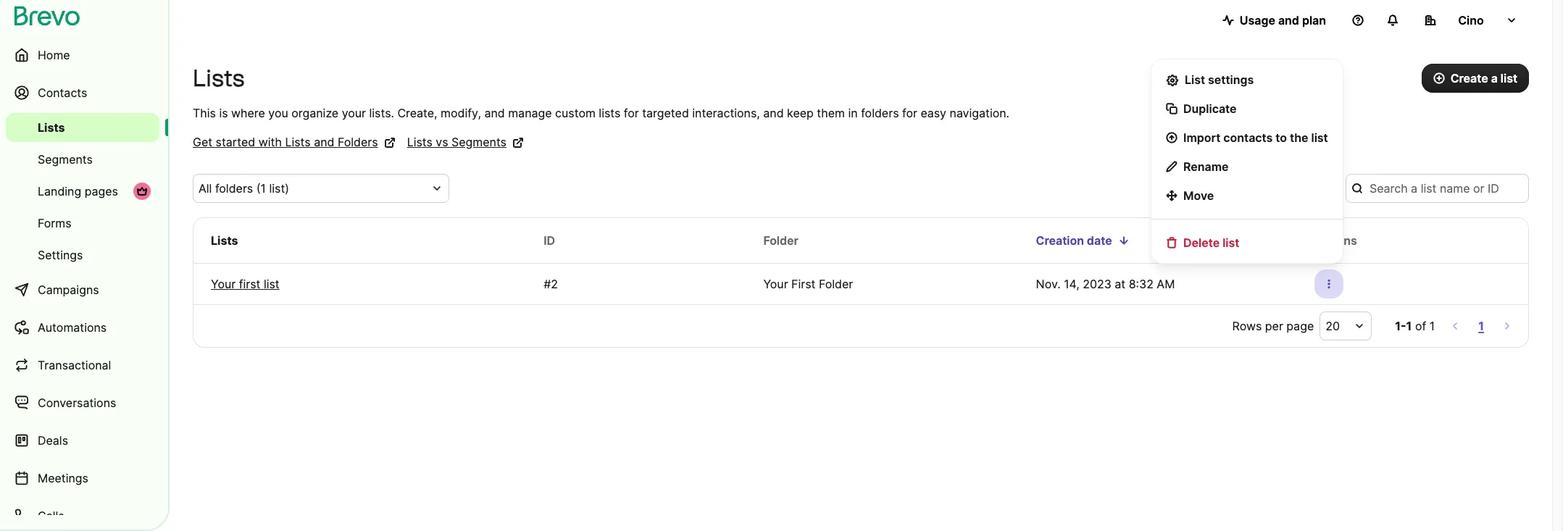Task type: locate. For each thing, give the bounding box(es) containing it.
modify,
[[441, 106, 481, 120]]

1 horizontal spatial 1
[[1430, 319, 1435, 333]]

list right the delete
[[1223, 236, 1240, 250]]

settings
[[38, 248, 83, 262]]

and left keep
[[763, 106, 784, 120]]

id
[[544, 233, 555, 248]]

actions
[[1315, 233, 1358, 248]]

usage
[[1240, 13, 1276, 28]]

0 horizontal spatial for
[[624, 106, 639, 120]]

for
[[624, 106, 639, 120], [902, 106, 918, 120]]

lists link
[[6, 113, 159, 142]]

date
[[1087, 233, 1112, 248]]

calls
[[38, 509, 64, 523]]

2 horizontal spatial 1
[[1479, 319, 1485, 333]]

organize
[[292, 106, 339, 120]]

folders
[[861, 106, 899, 120], [215, 181, 253, 196]]

custom
[[555, 106, 596, 120]]

create,
[[398, 106, 438, 120]]

left___rvooi image
[[136, 186, 148, 197]]

lists inside lists link
[[38, 120, 65, 135]]

1 horizontal spatial your
[[764, 277, 788, 291]]

list right first
[[264, 277, 280, 291]]

lists up is
[[193, 65, 245, 92]]

0 horizontal spatial 1
[[1407, 319, 1412, 333]]

folder
[[764, 233, 799, 248], [819, 277, 853, 291]]

1 button
[[1476, 316, 1487, 336]]

0 vertical spatial segments
[[452, 135, 507, 149]]

3 1 from the left
[[1479, 319, 1485, 333]]

list settings
[[1185, 72, 1254, 87]]

folder right "first"
[[819, 277, 853, 291]]

plan
[[1302, 13, 1326, 28]]

lists left 'vs'
[[407, 135, 433, 149]]

and
[[1279, 13, 1300, 28], [484, 106, 505, 120], [763, 106, 784, 120], [314, 135, 335, 149]]

move button
[[1158, 181, 1337, 210]]

0 vertical spatial folder
[[764, 233, 799, 248]]

1
[[1407, 319, 1412, 333], [1430, 319, 1435, 333], [1479, 319, 1485, 333]]

for right lists
[[624, 106, 639, 120]]

lists inside lists vs segments link
[[407, 135, 433, 149]]

nov.
[[1036, 277, 1061, 291]]

segments
[[452, 135, 507, 149], [38, 152, 93, 167]]

1 vertical spatial folders
[[215, 181, 253, 196]]

deals link
[[6, 423, 159, 458]]

1 horizontal spatial folder
[[819, 277, 853, 291]]

keep
[[787, 106, 814, 120]]

list right the
[[1312, 130, 1328, 145]]

this
[[193, 106, 216, 120]]

get started with lists and folders
[[193, 135, 378, 149]]

create a list button
[[1422, 64, 1529, 93]]

your for your first list
[[211, 277, 236, 291]]

folders
[[338, 135, 378, 149]]

0 horizontal spatial your
[[211, 277, 236, 291]]

your first folder
[[764, 277, 853, 291]]

menu
[[1151, 59, 1344, 264]]

lists
[[193, 65, 245, 92], [38, 120, 65, 135], [285, 135, 311, 149], [407, 135, 433, 149], [211, 233, 238, 248]]

list inside your first list link
[[264, 277, 280, 291]]

folder up "first"
[[764, 233, 799, 248]]

list
[[1185, 72, 1206, 87]]

for left easy
[[902, 106, 918, 120]]

segments down modify,
[[452, 135, 507, 149]]

folders right in
[[861, 106, 899, 120]]

cino
[[1459, 13, 1484, 28]]

and left plan
[[1279, 13, 1300, 28]]

the
[[1290, 130, 1309, 145]]

is
[[219, 106, 228, 120]]

cino button
[[1413, 6, 1529, 35]]

none field inside all folders (1 list) popup button
[[199, 180, 426, 197]]

and right modify,
[[484, 106, 505, 120]]

usage and plan
[[1240, 13, 1326, 28]]

0 horizontal spatial folders
[[215, 181, 253, 196]]

to
[[1276, 130, 1287, 145]]

segments up landing
[[38, 152, 93, 167]]

usage and plan button
[[1211, 6, 1338, 35]]

your first list link
[[211, 275, 509, 293]]

forms
[[38, 216, 71, 231]]

list inside delete list button
[[1223, 236, 1240, 250]]

move
[[1184, 188, 1214, 203]]

landing pages link
[[6, 177, 159, 206]]

your left first
[[211, 277, 236, 291]]

1 horizontal spatial segments
[[452, 135, 507, 149]]

list right a
[[1501, 71, 1518, 86]]

folders left (1
[[215, 181, 253, 196]]

list
[[1501, 71, 1518, 86], [1312, 130, 1328, 145], [1223, 236, 1240, 250], [264, 277, 280, 291]]

lists.
[[369, 106, 394, 120]]

2
[[551, 277, 558, 291]]

#
[[544, 277, 551, 291]]

1 horizontal spatial for
[[902, 106, 918, 120]]

0 vertical spatial folders
[[861, 106, 899, 120]]

started
[[216, 135, 255, 149]]

None field
[[199, 180, 426, 197]]

delete list button
[[1158, 228, 1337, 257]]

delete list
[[1184, 236, 1240, 250]]

lists inside get started with lists and folders link
[[285, 135, 311, 149]]

get started with lists and folders link
[[193, 133, 396, 151]]

creation date
[[1036, 233, 1112, 248]]

2 your from the left
[[764, 277, 788, 291]]

and inside button
[[1279, 13, 1300, 28]]

your first list
[[211, 277, 280, 291]]

contacts
[[1224, 130, 1273, 145]]

0 horizontal spatial segments
[[38, 152, 93, 167]]

1 your from the left
[[211, 277, 236, 291]]

landing pages
[[38, 184, 118, 199]]

where
[[231, 106, 265, 120]]

dialog
[[1553, 0, 1564, 531], [1553, 0, 1564, 531]]

lists vs segments link
[[407, 133, 524, 151]]

automations link
[[6, 310, 159, 345]]

duplicate button
[[1158, 94, 1337, 123]]

calls link
[[6, 499, 159, 531]]

transactional
[[38, 358, 111, 373]]

your left "first"
[[764, 277, 788, 291]]

lists down contacts
[[38, 120, 65, 135]]

lists
[[599, 106, 621, 120]]

lists right "with"
[[285, 135, 311, 149]]

creation
[[1036, 233, 1084, 248]]



Task type: vqa. For each thing, say whether or not it's contained in the screenshot.
the left Folder
yes



Task type: describe. For each thing, give the bounding box(es) containing it.
1-1 of 1
[[1396, 319, 1435, 333]]

1 inside button
[[1479, 319, 1485, 333]]

1 1 from the left
[[1407, 319, 1412, 333]]

deals
[[38, 433, 68, 448]]

campaigns link
[[6, 273, 159, 307]]

list inside import contacts to the list button
[[1312, 130, 1328, 145]]

get
[[193, 135, 212, 149]]

you
[[268, 106, 288, 120]]

lists vs segments
[[407, 135, 507, 149]]

2 1 from the left
[[1430, 319, 1435, 333]]

contacts link
[[6, 75, 159, 110]]

folders inside popup button
[[215, 181, 253, 196]]

targeted
[[642, 106, 689, 120]]

in
[[848, 106, 858, 120]]

conversations link
[[6, 386, 159, 420]]

14,
[[1064, 277, 1080, 291]]

duplicate
[[1184, 101, 1237, 116]]

Search a list name or ID search field
[[1346, 174, 1529, 203]]

1-
[[1396, 319, 1407, 333]]

lists up your first list
[[211, 233, 238, 248]]

home
[[38, 48, 70, 62]]

your for your first folder
[[764, 277, 788, 291]]

segments link
[[6, 145, 159, 174]]

am
[[1157, 277, 1175, 291]]

rename button
[[1158, 152, 1337, 181]]

2023
[[1083, 277, 1112, 291]]

20 button
[[1320, 312, 1372, 341]]

manage
[[508, 106, 552, 120]]

easy
[[921, 106, 947, 120]]

first
[[792, 277, 816, 291]]

1 horizontal spatial folders
[[861, 106, 899, 120]]

rows
[[1233, 319, 1262, 333]]

home link
[[6, 38, 159, 72]]

create
[[1451, 71, 1489, 86]]

1 for from the left
[[624, 106, 639, 120]]

per
[[1265, 319, 1284, 333]]

list)
[[269, 181, 289, 196]]

list settings button
[[1158, 65, 1337, 94]]

8:32
[[1129, 277, 1154, 291]]

1 vertical spatial folder
[[819, 277, 853, 291]]

all
[[199, 181, 212, 196]]

automations
[[38, 320, 107, 335]]

rows per page
[[1233, 319, 1314, 333]]

1 vertical spatial segments
[[38, 152, 93, 167]]

your
[[342, 106, 366, 120]]

meetings
[[38, 471, 88, 486]]

page
[[1287, 319, 1314, 333]]

pages
[[85, 184, 118, 199]]

a
[[1491, 71, 1498, 86]]

menu containing list settings
[[1151, 59, 1344, 264]]

create a list
[[1451, 71, 1518, 86]]

first
[[239, 277, 261, 291]]

all folders (1 list)
[[199, 181, 289, 196]]

transactional link
[[6, 348, 159, 383]]

interactions,
[[692, 106, 760, 120]]

conversations
[[38, 396, 116, 410]]

import contacts to the list
[[1184, 130, 1328, 145]]

this is where you organize your lists. create, modify, and manage custom lists for targeted interactions, and keep them in folders for easy navigation.
[[193, 106, 1010, 120]]

landing
[[38, 184, 81, 199]]

campaigns
[[38, 283, 99, 297]]

at
[[1115, 277, 1126, 291]]

forms link
[[6, 209, 159, 238]]

meetings link
[[6, 461, 159, 496]]

2 for from the left
[[902, 106, 918, 120]]

all folders (1 list) button
[[193, 174, 449, 203]]

nov. 14, 2023 at 8:32 am
[[1036, 277, 1175, 291]]

20
[[1326, 319, 1340, 333]]

import contacts to the list button
[[1158, 123, 1337, 152]]

and down "organize"
[[314, 135, 335, 149]]

(1
[[256, 181, 266, 196]]

vs
[[436, 135, 448, 149]]

import
[[1184, 130, 1221, 145]]

navigation.
[[950, 106, 1010, 120]]

settings link
[[6, 241, 159, 270]]

with
[[259, 135, 282, 149]]

0 horizontal spatial folder
[[764, 233, 799, 248]]

list inside create a list button
[[1501, 71, 1518, 86]]

# 2
[[544, 277, 558, 291]]

delete
[[1184, 236, 1220, 250]]

rename
[[1184, 159, 1229, 174]]

settings
[[1208, 72, 1254, 87]]



